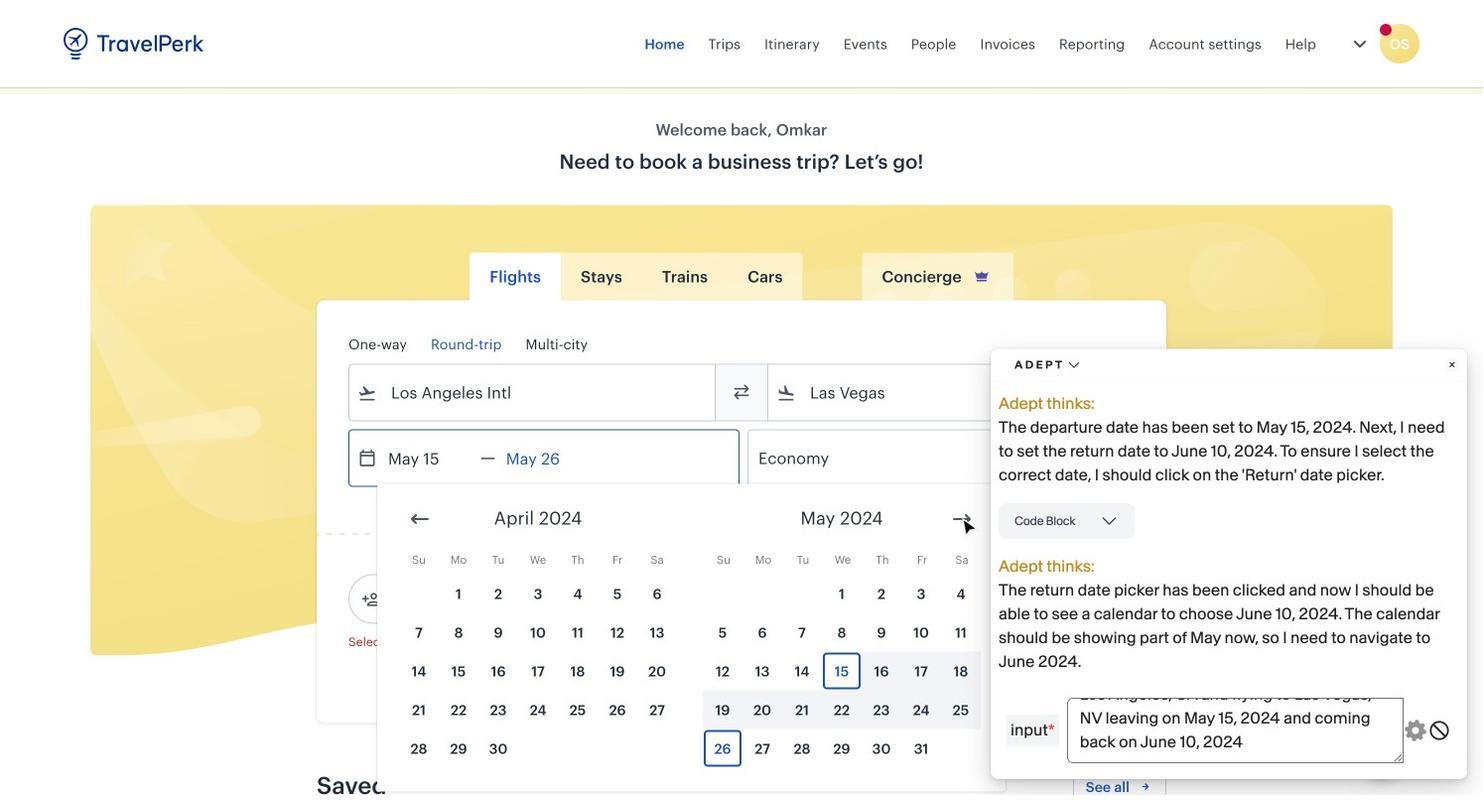 Task type: locate. For each thing, give the bounding box(es) containing it.
Add first traveler search field
[[381, 583, 588, 615]]

move forward to switch to the next month. image
[[950, 507, 974, 531]]

From search field
[[377, 377, 689, 409]]



Task type: describe. For each thing, give the bounding box(es) containing it.
calendar application
[[377, 484, 1484, 795]]

move backward to switch to the previous month. image
[[408, 507, 432, 531]]

To search field
[[796, 377, 1108, 409]]

Depart text field
[[377, 430, 481, 486]]

Return text field
[[495, 430, 599, 486]]



